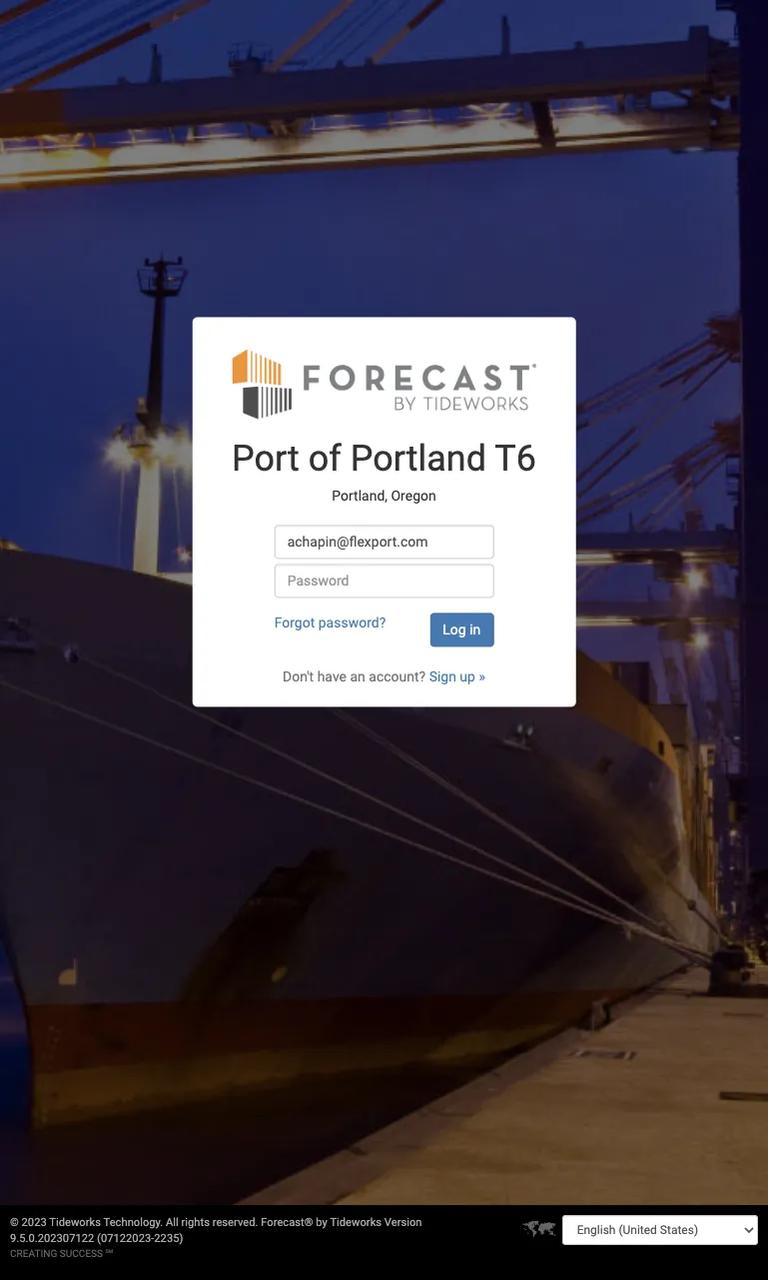 Task type: locate. For each thing, give the bounding box(es) containing it.
0 horizontal spatial tideworks
[[49, 1216, 101, 1229]]

tideworks right by
[[330, 1216, 382, 1229]]

1 horizontal spatial tideworks
[[330, 1216, 382, 1229]]

sign
[[429, 668, 457, 684]]

(07122023-
[[97, 1232, 154, 1245]]

© 2023 tideworks technology. all rights reserved.
[[10, 1216, 261, 1229]]

log in button
[[430, 613, 494, 646]]

℠
[[105, 1248, 113, 1259]]

have
[[317, 668, 347, 684]]

creating
[[10, 1248, 57, 1259]]

t6
[[495, 438, 537, 480]]

port
[[232, 438, 300, 480]]

tideworks
[[49, 1216, 101, 1229], [330, 1216, 382, 1229]]

Password password field
[[274, 564, 494, 598]]

tideworks up "9.5.0.202307122"
[[49, 1216, 101, 1229]]

»
[[479, 668, 486, 684]]

rights
[[181, 1216, 210, 1229]]

log
[[443, 622, 466, 637]]

1 tideworks from the left
[[49, 1216, 101, 1229]]

version
[[385, 1216, 422, 1229]]

don't have an account? sign up »
[[283, 668, 486, 684]]

Email or username text field
[[274, 525, 494, 559]]

reserved.
[[213, 1216, 258, 1229]]

don't
[[283, 668, 314, 684]]

an
[[350, 668, 366, 684]]

9.5.0.202307122
[[10, 1232, 94, 1245]]

2 tideworks from the left
[[330, 1216, 382, 1229]]

oregon
[[391, 488, 436, 504]]

tideworks inside 'forecast® by tideworks version 9.5.0.202307122 (07122023-2235) creating success ℠'
[[330, 1216, 382, 1229]]



Task type: vqa. For each thing, say whether or not it's contained in the screenshot.
© 2023 Tideworks Technology. All rights reserved. Forecast® by Tideworks Version 9.5.0.202307122 (07122023-2235) Creating Success ℠
no



Task type: describe. For each thing, give the bounding box(es) containing it.
2235)
[[154, 1232, 183, 1245]]

port of portland t6 portland, oregon
[[232, 438, 537, 504]]

account?
[[369, 668, 426, 684]]

of
[[309, 438, 342, 480]]

in
[[470, 622, 481, 637]]

forecast®
[[261, 1216, 313, 1229]]

forgot password? link
[[274, 615, 386, 631]]

forecast® by tideworks version 9.5.0.202307122 (07122023-2235) creating success ℠
[[10, 1216, 422, 1259]]

by
[[316, 1216, 328, 1229]]

portland
[[350, 438, 487, 480]]

2023
[[22, 1216, 47, 1229]]

forecast® by tideworks image
[[232, 348, 536, 420]]

up
[[460, 668, 476, 684]]

©
[[10, 1216, 19, 1229]]

tideworks for by
[[330, 1216, 382, 1229]]

all
[[166, 1216, 179, 1229]]

portland,
[[332, 488, 388, 504]]

sign up » link
[[429, 668, 486, 684]]

forgot password? log in
[[274, 615, 481, 637]]

forgot
[[274, 615, 315, 631]]

technology.
[[103, 1216, 163, 1229]]

password?
[[318, 615, 386, 631]]

tideworks for 2023
[[49, 1216, 101, 1229]]

success
[[60, 1248, 103, 1259]]



